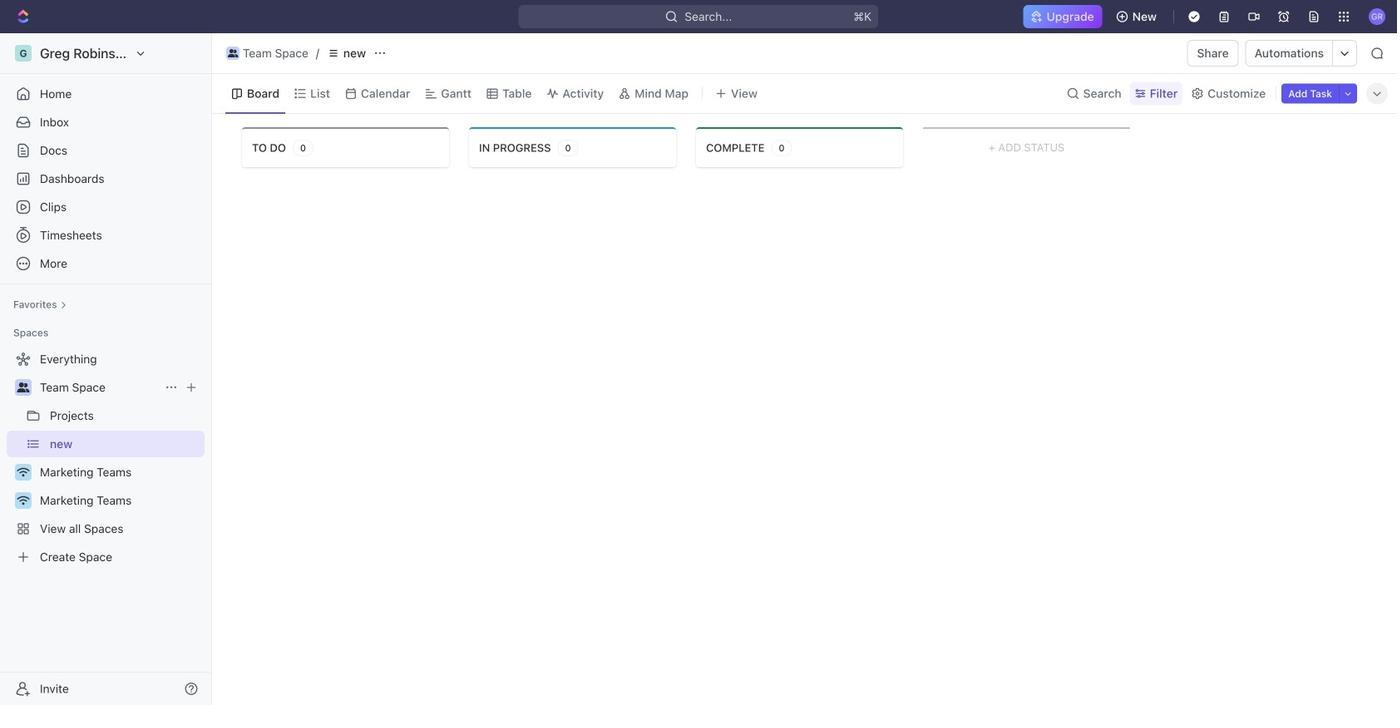 Task type: locate. For each thing, give the bounding box(es) containing it.
user group image
[[228, 49, 238, 57], [17, 383, 30, 393]]

1 vertical spatial user group image
[[17, 383, 30, 393]]

1 horizontal spatial user group image
[[228, 49, 238, 57]]

tree
[[7, 346, 205, 570]]

sidebar navigation
[[0, 33, 215, 705]]

0 vertical spatial user group image
[[228, 49, 238, 57]]

wifi image
[[17, 496, 30, 506]]



Task type: vqa. For each thing, say whether or not it's contained in the screenshot.
Space, , element
no



Task type: describe. For each thing, give the bounding box(es) containing it.
tree inside "sidebar" 'navigation'
[[7, 346, 205, 570]]

greg robinson's workspace, , element
[[15, 45, 32, 62]]

wifi image
[[17, 467, 30, 477]]

0 horizontal spatial user group image
[[17, 383, 30, 393]]



